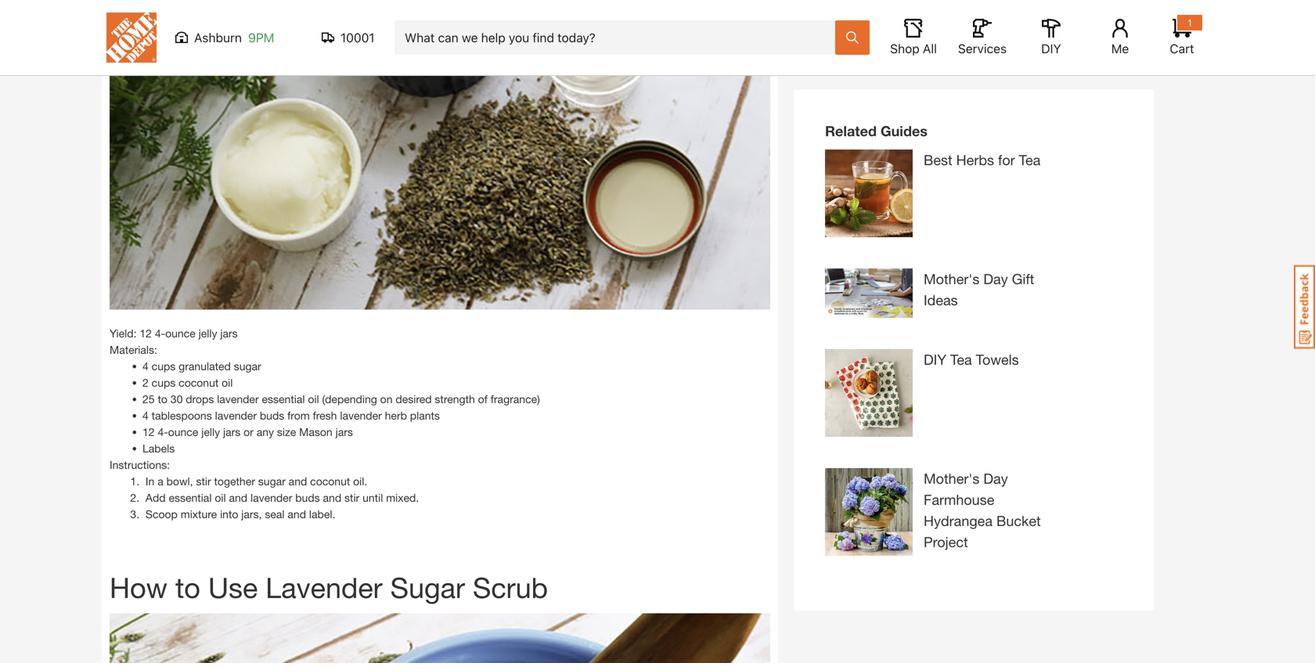 Task type: vqa. For each thing, say whether or not it's contained in the screenshot.
to to the bottom
yes



Task type: locate. For each thing, give the bounding box(es) containing it.
coconut
[[179, 376, 219, 389], [310, 475, 350, 488]]

1 horizontal spatial diy
[[1042, 41, 1062, 56]]

sugar right granulated
[[234, 360, 261, 373]]

ounce down tablespoons
[[168, 426, 198, 439]]

sugar up seal
[[258, 475, 286, 488]]

best
[[924, 152, 953, 168]]

mother's up farmhouse
[[924, 470, 980, 487]]

day inside mother's day farmhouse hydrangea bucket project
[[984, 470, 1009, 487]]

mother's day gift ideas
[[924, 271, 1035, 309]]

shop all
[[891, 41, 937, 56]]

mother's day farmhouse hydrangea bucket project image
[[826, 468, 913, 556]]

oil up fresh
[[308, 393, 319, 406]]

any
[[257, 426, 274, 439]]

0 vertical spatial buds
[[260, 409, 285, 422]]

gift
[[1013, 271, 1035, 287]]

4- up the materials:
[[155, 327, 165, 340]]

1 vertical spatial oil
[[308, 393, 319, 406]]

ingredients for lavender sugar scrub image
[[110, 0, 771, 310]]

0 vertical spatial jelly
[[199, 327, 217, 340]]

to left 'use'
[[175, 571, 200, 604]]

4 up 2
[[143, 360, 149, 373]]

guides
[[881, 123, 928, 139]]

sugar
[[391, 571, 465, 604]]

0 vertical spatial coconut
[[179, 376, 219, 389]]

drops
[[186, 393, 214, 406]]

jars
[[220, 327, 238, 340], [223, 426, 241, 439], [336, 426, 353, 439]]

mother's
[[924, 271, 980, 287], [924, 470, 980, 487]]

diy
[[1042, 41, 1062, 56], [924, 351, 947, 368]]

0 vertical spatial essential
[[262, 393, 305, 406]]

add
[[146, 492, 166, 504]]

mother's up 'ideas'
[[924, 271, 980, 287]]

1 vertical spatial 4
[[143, 409, 149, 422]]

stir right bowl,
[[196, 475, 211, 488]]

essential up mixture
[[169, 492, 212, 504]]

oil up into
[[215, 492, 226, 504]]

12 up the materials:
[[140, 327, 152, 340]]

0 vertical spatial 4
[[143, 360, 149, 373]]

strength
[[435, 393, 475, 406]]

0 horizontal spatial buds
[[260, 409, 285, 422]]

0 horizontal spatial to
[[158, 393, 168, 406]]

cart 1
[[1171, 17, 1195, 56]]

mother's inside mother's day farmhouse hydrangea bucket project
[[924, 470, 980, 487]]

jelly down tablespoons
[[201, 426, 220, 439]]

0 horizontal spatial essential
[[169, 492, 212, 504]]

0 vertical spatial day
[[984, 271, 1009, 287]]

me
[[1112, 41, 1130, 56]]

0 vertical spatial diy
[[1042, 41, 1062, 56]]

1 vertical spatial essential
[[169, 492, 212, 504]]

mother's inside mother's day gift ideas
[[924, 271, 980, 287]]

diy inside diy button
[[1042, 41, 1062, 56]]

sugar
[[234, 360, 261, 373], [258, 475, 286, 488]]

stir
[[196, 475, 211, 488], [345, 492, 360, 504]]

use
[[208, 571, 258, 604]]

herb
[[385, 409, 407, 422]]

cups right 2
[[152, 376, 176, 389]]

tea left towels
[[951, 351, 973, 368]]

more button
[[887, 11, 1062, 42]]

tea
[[1020, 152, 1041, 168], [951, 351, 973, 368]]

1 horizontal spatial tea
[[1020, 152, 1041, 168]]

4 down the 25
[[143, 409, 149, 422]]

1 horizontal spatial buds
[[295, 492, 320, 504]]

or
[[244, 426, 254, 439]]

buds up label.
[[295, 492, 320, 504]]

0 horizontal spatial tea
[[951, 351, 973, 368]]

mother's for mother's day gift ideas
[[924, 271, 980, 287]]

yield:
[[110, 327, 137, 340]]

to
[[158, 393, 168, 406], [175, 571, 200, 604]]

fresh
[[313, 409, 337, 422]]

and down the together
[[229, 492, 248, 504]]

1 vertical spatial stir
[[345, 492, 360, 504]]

9pm
[[248, 30, 274, 45]]

hydrangea
[[924, 513, 993, 529]]

and
[[289, 475, 307, 488], [229, 492, 248, 504], [323, 492, 342, 504], [288, 508, 306, 521]]

diy tea towels image
[[826, 349, 913, 437]]

mother's day gift ideas link
[[826, 269, 1061, 334]]

0 vertical spatial tea
[[1020, 152, 1041, 168]]

services button
[[958, 19, 1008, 56]]

2
[[143, 376, 149, 389]]

cups
[[152, 360, 176, 373], [152, 376, 176, 389]]

diy for diy tea towels
[[924, 351, 947, 368]]

4
[[143, 360, 149, 373], [143, 409, 149, 422]]

mason
[[299, 426, 333, 439]]

coconut left oil.
[[310, 475, 350, 488]]

1 vertical spatial to
[[175, 571, 200, 604]]

4-
[[155, 327, 165, 340], [158, 426, 168, 439]]

oil down granulated
[[222, 376, 233, 389]]

0 vertical spatial cups
[[152, 360, 176, 373]]

granulated
[[179, 360, 231, 373]]

0 horizontal spatial stir
[[196, 475, 211, 488]]

lavender
[[217, 393, 259, 406], [215, 409, 257, 422], [340, 409, 382, 422], [251, 492, 292, 504]]

0 vertical spatial oil
[[222, 376, 233, 389]]

ashburn 9pm
[[194, 30, 274, 45]]

day up farmhouse
[[984, 470, 1009, 487]]

2 4 from the top
[[143, 409, 149, 422]]

1 vertical spatial jelly
[[201, 426, 220, 439]]

best herbs for tea link
[[826, 150, 1061, 253]]

day left "gift"
[[984, 271, 1009, 287]]

day inside mother's day gift ideas
[[984, 271, 1009, 287]]

cups down the materials:
[[152, 360, 176, 373]]

lavender sugar scrub mixed in a bowl image
[[110, 614, 771, 663]]

0 vertical spatial to
[[158, 393, 168, 406]]

1 vertical spatial cups
[[152, 376, 176, 389]]

tea right for
[[1020, 152, 1041, 168]]

1 horizontal spatial to
[[175, 571, 200, 604]]

1 vertical spatial day
[[984, 470, 1009, 487]]

diy inside diy tea towels link
[[924, 351, 947, 368]]

essential up from on the bottom of page
[[262, 393, 305, 406]]

10001
[[341, 30, 375, 45]]

best herbs for tea image
[[826, 150, 913, 237]]

2 day from the top
[[984, 470, 1009, 487]]

seal
[[265, 508, 285, 521]]

tea inside 'link'
[[1020, 152, 1041, 168]]

to right the 25
[[158, 393, 168, 406]]

1 mother's from the top
[[924, 271, 980, 287]]

1 vertical spatial diy
[[924, 351, 947, 368]]

ounce up granulated
[[165, 327, 196, 340]]

essential
[[262, 393, 305, 406], [169, 492, 212, 504]]

towels
[[976, 351, 1020, 368]]

instructions:
[[110, 459, 170, 472]]

2 mother's from the top
[[924, 470, 980, 487]]

1 vertical spatial mother's
[[924, 470, 980, 487]]

in
[[146, 475, 155, 488]]

mother's day gift ideas image
[[826, 269, 913, 318]]

jars down fresh
[[336, 426, 353, 439]]

jelly
[[199, 327, 217, 340], [201, 426, 220, 439]]

related guides
[[826, 123, 928, 139]]

plants
[[410, 409, 440, 422]]

until
[[363, 492, 383, 504]]

best herbs for tea
[[924, 152, 1041, 168]]

day
[[984, 271, 1009, 287], [984, 470, 1009, 487]]

0 vertical spatial mother's
[[924, 271, 980, 287]]

coconut up the drops
[[179, 376, 219, 389]]

oil
[[222, 376, 233, 389], [308, 393, 319, 406], [215, 492, 226, 504]]

4- up labels at the left
[[158, 426, 168, 439]]

buds up any
[[260, 409, 285, 422]]

ounce
[[165, 327, 196, 340], [168, 426, 198, 439]]

1 day from the top
[[984, 271, 1009, 287]]

1 vertical spatial coconut
[[310, 475, 350, 488]]

fragrance)
[[491, 393, 540, 406]]

12
[[140, 327, 152, 340], [143, 426, 155, 439]]

2 vertical spatial oil
[[215, 492, 226, 504]]

1 horizontal spatial essential
[[262, 393, 305, 406]]

herbs
[[957, 152, 995, 168]]

materials:
[[110, 343, 157, 356]]

12 up labels at the left
[[143, 426, 155, 439]]

jelly up granulated
[[199, 327, 217, 340]]

1 vertical spatial buds
[[295, 492, 320, 504]]

stir down oil.
[[345, 492, 360, 504]]

and right seal
[[288, 508, 306, 521]]

diy left me
[[1042, 41, 1062, 56]]

1 vertical spatial sugar
[[258, 475, 286, 488]]

feedback link image
[[1295, 265, 1316, 349]]

0 horizontal spatial diy
[[924, 351, 947, 368]]

label.
[[309, 508, 336, 521]]

diy down mother's day gift ideas link
[[924, 351, 947, 368]]

25
[[143, 393, 155, 406]]

scrub
[[473, 571, 548, 604]]

diy tea towels
[[924, 351, 1020, 368]]

diy for diy
[[1042, 41, 1062, 56]]

1 horizontal spatial stir
[[345, 492, 360, 504]]



Task type: describe. For each thing, give the bounding box(es) containing it.
1 vertical spatial ounce
[[168, 426, 198, 439]]

1 vertical spatial tea
[[951, 351, 973, 368]]

all
[[923, 41, 937, 56]]

ideas
[[924, 292, 958, 309]]

bucket
[[997, 513, 1042, 529]]

jars,
[[241, 508, 262, 521]]

mixed.
[[386, 492, 419, 504]]

yield: 12 4-ounce jelly jars materials: 4 cups granulated sugar 2 cups coconut oil 25 to 30 drops lavender essential oil (depending on desired strength of fragrance) 4 tablespoons lavender buds from fresh lavender herb plants 12 4-ounce jelly jars or any size mason jars labels instructions: in a bowl, stir together sugar and coconut oil. add essential oil and lavender buds and stir until mixed. scoop mixture into jars, seal and label.
[[110, 327, 540, 521]]

labels
[[143, 442, 175, 455]]

project
[[924, 534, 969, 551]]

and down size
[[289, 475, 307, 488]]

mother's for mother's day farmhouse hydrangea bucket project
[[924, 470, 980, 487]]

30
[[171, 393, 183, 406]]

to inside yield: 12 4-ounce jelly jars materials: 4 cups granulated sugar 2 cups coconut oil 25 to 30 drops lavender essential oil (depending on desired strength of fragrance) 4 tablespoons lavender buds from fresh lavender herb plants 12 4-ounce jelly jars or any size mason jars labels instructions: in a bowl, stir together sugar and coconut oil. add essential oil and lavender buds and stir until mixed. scoop mixture into jars, seal and label.
[[158, 393, 168, 406]]

0 vertical spatial ounce
[[165, 327, 196, 340]]

diy button
[[1027, 19, 1077, 56]]

shop
[[891, 41, 920, 56]]

1 vertical spatial 4-
[[158, 426, 168, 439]]

0 vertical spatial stir
[[196, 475, 211, 488]]

oil.
[[353, 475, 368, 488]]

1
[[1188, 17, 1193, 28]]

on
[[380, 393, 393, 406]]

1 vertical spatial 12
[[143, 426, 155, 439]]

how to use lavender sugar scrub
[[110, 571, 548, 604]]

mother's day farmhouse hydrangea bucket project
[[924, 470, 1042, 551]]

0 horizontal spatial coconut
[[179, 376, 219, 389]]

me button
[[1096, 19, 1146, 56]]

1 horizontal spatial coconut
[[310, 475, 350, 488]]

(depending
[[322, 393, 377, 406]]

0 vertical spatial 4-
[[155, 327, 165, 340]]

into
[[220, 508, 238, 521]]

What can we help you find today? search field
[[405, 21, 835, 54]]

day for gift
[[984, 271, 1009, 287]]

0 vertical spatial 12
[[140, 327, 152, 340]]

scoop
[[146, 508, 178, 521]]

mother's day farmhouse hydrangea bucket project link
[[826, 468, 1061, 572]]

together
[[214, 475, 255, 488]]

desired
[[396, 393, 432, 406]]

size
[[277, 426, 296, 439]]

ashburn
[[194, 30, 242, 45]]

2 cups from the top
[[152, 376, 176, 389]]

lavender
[[266, 571, 383, 604]]

related
[[826, 123, 877, 139]]

from
[[288, 409, 310, 422]]

0 vertical spatial sugar
[[234, 360, 261, 373]]

the home depot logo image
[[107, 13, 157, 63]]

shop all button
[[889, 19, 939, 56]]

services
[[959, 41, 1007, 56]]

and up label.
[[323, 492, 342, 504]]

for
[[999, 152, 1016, 168]]

day for farmhouse
[[984, 470, 1009, 487]]

tablespoons
[[152, 409, 212, 422]]

diy tea towels link
[[826, 349, 1061, 453]]

cart
[[1171, 41, 1195, 56]]

bowl,
[[167, 475, 193, 488]]

farmhouse
[[924, 492, 995, 508]]

mixture
[[181, 508, 217, 521]]

10001 button
[[322, 30, 376, 45]]

of
[[478, 393, 488, 406]]

1 4 from the top
[[143, 360, 149, 373]]

more
[[972, 18, 1006, 35]]

a
[[158, 475, 163, 488]]

how
[[110, 571, 168, 604]]

jars left or
[[223, 426, 241, 439]]

jars up granulated
[[220, 327, 238, 340]]

1 cups from the top
[[152, 360, 176, 373]]



